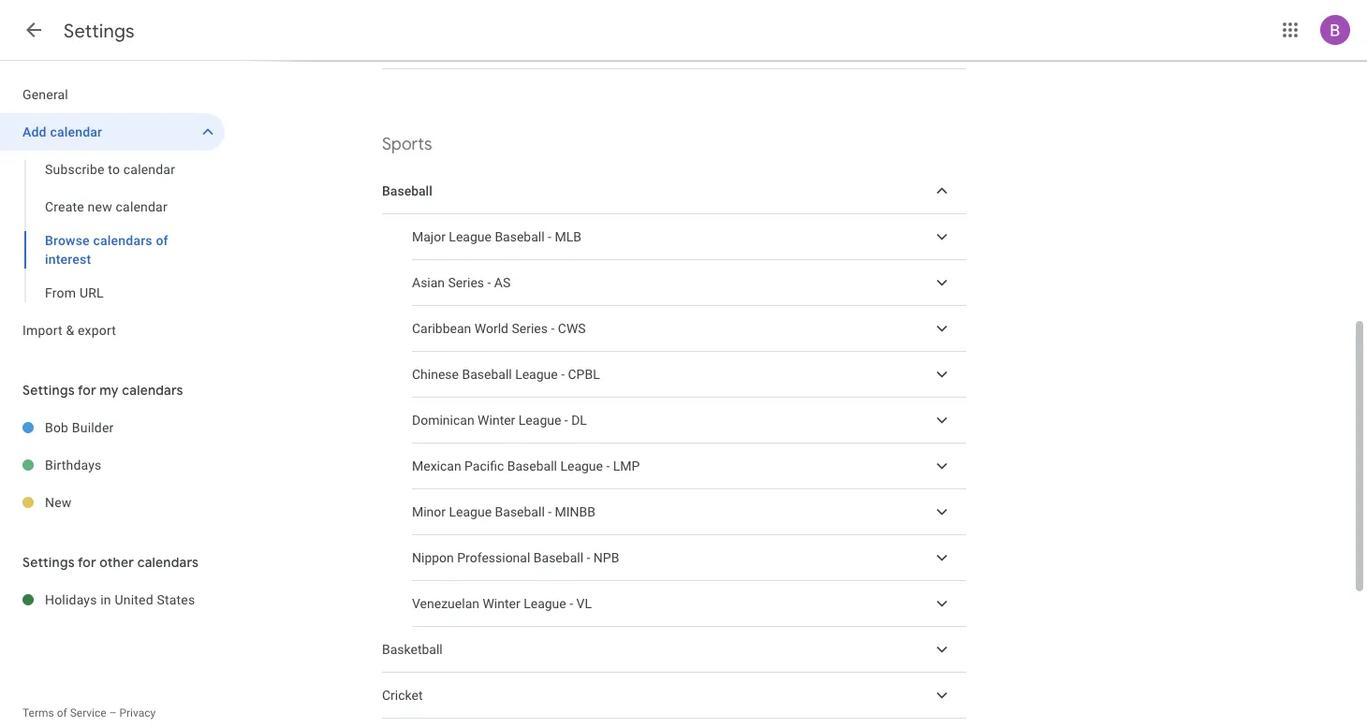 Task type: vqa. For each thing, say whether or not it's contained in the screenshot.
add other calendars icon
no



Task type: describe. For each thing, give the bounding box(es) containing it.
add
[[22, 124, 47, 140]]

settings for other calendars
[[22, 554, 199, 571]]

dominican winter league - dl tree item
[[412, 398, 967, 444]]

cws
[[558, 321, 586, 336]]

terms of service – privacy
[[22, 707, 156, 720]]

league inside tree item
[[449, 505, 492, 520]]

sports
[[382, 133, 432, 155]]

baseball for minor
[[495, 505, 545, 520]]

basketball tree item
[[382, 628, 967, 673]]

holidays in united states link
[[45, 582, 225, 619]]

new
[[45, 495, 72, 510]]

- for minbb
[[548, 505, 552, 520]]

settings for settings for other calendars
[[22, 554, 75, 571]]

pacific
[[465, 459, 504, 474]]

settings for my calendars tree
[[0, 409, 225, 522]]

import
[[22, 323, 63, 338]]

caribbean
[[412, 321, 471, 336]]

series inside 'asian series - as' tree item
[[448, 275, 484, 291]]

npb
[[594, 550, 619, 566]]

world
[[475, 321, 509, 336]]

builder
[[72, 420, 114, 436]]

calendars inside 'browse calendars of interest'
[[93, 233, 152, 248]]

privacy
[[119, 707, 156, 720]]

nippon professional baseball - npb tree item
[[412, 536, 967, 582]]

baseball inside the baseball tree item
[[382, 183, 432, 199]]

bob builder
[[45, 420, 114, 436]]

as
[[494, 275, 511, 291]]

league left vl
[[524, 596, 566, 612]]

minor league baseball - minbb
[[412, 505, 596, 520]]

asian
[[412, 275, 445, 291]]

series inside caribbean world series - cws tree item
[[512, 321, 548, 336]]

venezuelan winter league - vl
[[412, 596, 592, 612]]

asian series - as
[[412, 275, 511, 291]]

- for cpbl
[[561, 367, 565, 382]]

interest
[[45, 251, 91, 267]]

&
[[66, 323, 74, 338]]

dominican
[[412, 413, 475, 428]]

bob builder tree item
[[0, 409, 225, 447]]

venezuelan
[[412, 596, 480, 612]]

go back image
[[22, 19, 45, 41]]

my
[[100, 382, 119, 399]]

caribbean world series - cws tree item
[[412, 306, 967, 352]]

terms of service link
[[22, 707, 106, 720]]

mexican pacific baseball league - lmp
[[412, 459, 640, 474]]

dl
[[571, 413, 587, 428]]

lmp
[[613, 459, 640, 474]]

united
[[115, 592, 153, 608]]

mexican
[[412, 459, 461, 474]]

calendars for my
[[122, 382, 183, 399]]

- for dl
[[565, 413, 568, 428]]

caribbean world series - cws
[[412, 321, 586, 336]]

new
[[88, 199, 112, 214]]

export
[[78, 323, 116, 338]]

chinese baseball league - cpbl tree item
[[412, 352, 967, 398]]

of inside 'browse calendars of interest'
[[156, 233, 168, 248]]

league left dl
[[519, 413, 561, 428]]

major league baseball - mlb
[[412, 229, 582, 245]]

calendars for other
[[137, 554, 199, 571]]

league left "cpbl"
[[515, 367, 558, 382]]

basketball
[[382, 642, 443, 658]]

birthdays
[[45, 458, 102, 473]]

other
[[100, 554, 134, 571]]

subscribe
[[45, 162, 105, 177]]

- left lmp
[[606, 459, 610, 474]]

import & export
[[22, 323, 116, 338]]

for for other
[[78, 554, 96, 571]]

bob
[[45, 420, 69, 436]]

holidays in united states tree item
[[0, 582, 225, 619]]

0 horizontal spatial of
[[57, 707, 67, 720]]

birthdays tree item
[[0, 447, 225, 484]]

- for vl
[[570, 596, 573, 612]]

browse
[[45, 233, 90, 248]]

chinese
[[412, 367, 459, 382]]

birthdays link
[[45, 447, 225, 484]]

chinese baseball league - cpbl
[[412, 367, 600, 382]]



Task type: locate. For each thing, give the bounding box(es) containing it.
- inside tree item
[[548, 505, 552, 520]]

dominican winter league - dl
[[412, 413, 587, 428]]

calendar right to at top
[[123, 162, 175, 177]]

- left the minbb
[[548, 505, 552, 520]]

new link
[[45, 484, 225, 522]]

1 vertical spatial of
[[57, 707, 67, 720]]

of right the terms
[[57, 707, 67, 720]]

- left as
[[488, 275, 491, 291]]

baseball inside nippon professional baseball - npb tree item
[[534, 550, 584, 566]]

1 vertical spatial winter
[[483, 596, 520, 612]]

add calendar
[[22, 124, 102, 140]]

league
[[449, 229, 492, 245], [515, 367, 558, 382], [519, 413, 561, 428], [560, 459, 603, 474], [449, 505, 492, 520], [524, 596, 566, 612]]

calendar inside tree item
[[50, 124, 102, 140]]

nippon
[[412, 550, 454, 566]]

- left "cpbl"
[[561, 367, 565, 382]]

- left mlb
[[548, 229, 552, 245]]

league right minor
[[449, 505, 492, 520]]

1 vertical spatial calendar
[[123, 162, 175, 177]]

for
[[78, 382, 96, 399], [78, 554, 96, 571]]

2 vertical spatial settings
[[22, 554, 75, 571]]

url
[[79, 285, 104, 301]]

settings for settings for my calendars
[[22, 382, 75, 399]]

to
[[108, 162, 120, 177]]

add calendar tree item
[[0, 113, 225, 151]]

settings heading
[[64, 19, 135, 43]]

0 vertical spatial of
[[156, 233, 168, 248]]

create
[[45, 199, 84, 214]]

for left other on the bottom of the page
[[78, 554, 96, 571]]

baseball for nippon
[[534, 550, 584, 566]]

baseball
[[382, 183, 432, 199], [495, 229, 545, 245], [462, 367, 512, 382], [507, 459, 557, 474], [495, 505, 545, 520], [534, 550, 584, 566]]

group
[[0, 151, 225, 312]]

1 vertical spatial series
[[512, 321, 548, 336]]

venezuelan winter league - vl tree item
[[412, 582, 967, 628]]

calendars
[[93, 233, 152, 248], [122, 382, 183, 399], [137, 554, 199, 571]]

holidays
[[45, 592, 97, 608]]

settings for my calendars
[[22, 382, 183, 399]]

professional
[[457, 550, 530, 566]]

of down create new calendar
[[156, 233, 168, 248]]

calendar right new
[[116, 199, 168, 214]]

baseball inside major league baseball - mlb tree item
[[495, 229, 545, 245]]

nippon professional baseball - npb
[[412, 550, 619, 566]]

asian series - as tree item
[[412, 260, 967, 306]]

states
[[157, 592, 195, 608]]

baseball for major
[[495, 229, 545, 245]]

0 vertical spatial winter
[[478, 413, 515, 428]]

for for my
[[78, 382, 96, 399]]

league right major
[[449, 229, 492, 245]]

baseball up the nippon professional baseball - npb
[[495, 505, 545, 520]]

group containing subscribe to calendar
[[0, 151, 225, 312]]

baseball for mexican
[[507, 459, 557, 474]]

winter
[[478, 413, 515, 428], [483, 596, 520, 612]]

- left dl
[[565, 413, 568, 428]]

baseball down sports
[[382, 183, 432, 199]]

major
[[412, 229, 446, 245]]

calendars right my
[[122, 382, 183, 399]]

1 vertical spatial for
[[78, 554, 96, 571]]

baseball right pacific
[[507, 459, 557, 474]]

create new calendar
[[45, 199, 168, 214]]

–
[[109, 707, 117, 720]]

-
[[548, 229, 552, 245], [488, 275, 491, 291], [551, 321, 555, 336], [561, 367, 565, 382], [565, 413, 568, 428], [606, 459, 610, 474], [548, 505, 552, 520], [587, 550, 590, 566], [570, 596, 573, 612]]

series
[[448, 275, 484, 291], [512, 321, 548, 336]]

baseball inside "chinese baseball league - cpbl" tree item
[[462, 367, 512, 382]]

0 vertical spatial settings
[[64, 19, 135, 43]]

for left my
[[78, 382, 96, 399]]

1 vertical spatial calendars
[[122, 382, 183, 399]]

baseball down 'world'
[[462, 367, 512, 382]]

winter down professional at the left of the page
[[483, 596, 520, 612]]

series left as
[[448, 275, 484, 291]]

subscribe to calendar
[[45, 162, 175, 177]]

minor league baseball - minbb tree item
[[412, 490, 967, 536]]

from
[[45, 285, 76, 301]]

settings up bob
[[22, 382, 75, 399]]

series right 'world'
[[512, 321, 548, 336]]

in
[[100, 592, 111, 608]]

0 vertical spatial calendar
[[50, 124, 102, 140]]

- left npb
[[587, 550, 590, 566]]

winter down chinese baseball league - cpbl
[[478, 413, 515, 428]]

- inside tree item
[[488, 275, 491, 291]]

settings right go back image
[[64, 19, 135, 43]]

vl
[[576, 596, 592, 612]]

1 for from the top
[[78, 382, 96, 399]]

- left vl
[[570, 596, 573, 612]]

major league baseball - mlb tree item
[[412, 214, 967, 260]]

cricket tree item
[[382, 673, 967, 719]]

winter for dominican
[[478, 413, 515, 428]]

baseball inside mexican pacific baseball league - lmp tree item
[[507, 459, 557, 474]]

of
[[156, 233, 168, 248], [57, 707, 67, 720]]

new tree item
[[0, 484, 225, 522]]

mexican pacific baseball league - lmp tree item
[[412, 444, 967, 490]]

winter for venezuelan
[[483, 596, 520, 612]]

2 for from the top
[[78, 554, 96, 571]]

baseball tree item
[[382, 169, 967, 214]]

0 vertical spatial for
[[78, 382, 96, 399]]

baseball left mlb
[[495, 229, 545, 245]]

2 vertical spatial calendar
[[116, 199, 168, 214]]

- for cws
[[551, 321, 555, 336]]

- left the cws
[[551, 321, 555, 336]]

1 vertical spatial settings
[[22, 382, 75, 399]]

tree item
[[382, 719, 967, 728]]

holidays in united states
[[45, 592, 195, 608]]

- for npb
[[587, 550, 590, 566]]

general
[[22, 87, 68, 102]]

1 horizontal spatial series
[[512, 321, 548, 336]]

calendar
[[50, 124, 102, 140], [123, 162, 175, 177], [116, 199, 168, 214]]

- for mlb
[[548, 229, 552, 245]]

mlb
[[555, 229, 582, 245]]

2 vertical spatial calendars
[[137, 554, 199, 571]]

tree
[[0, 76, 225, 349]]

baseball inside minor league baseball - minbb tree item
[[495, 505, 545, 520]]

calendars down create new calendar
[[93, 233, 152, 248]]

privacy link
[[119, 707, 156, 720]]

calendar for subscribe to calendar
[[123, 162, 175, 177]]

terms
[[22, 707, 54, 720]]

settings
[[64, 19, 135, 43], [22, 382, 75, 399], [22, 554, 75, 571]]

0 vertical spatial series
[[448, 275, 484, 291]]

from url
[[45, 285, 104, 301]]

calendars up 'states'
[[137, 554, 199, 571]]

baseball left npb
[[534, 550, 584, 566]]

0 vertical spatial calendars
[[93, 233, 152, 248]]

0 horizontal spatial series
[[448, 275, 484, 291]]

minbb
[[555, 505, 596, 520]]

browse calendars of interest
[[45, 233, 168, 267]]

minor
[[412, 505, 446, 520]]

tree containing general
[[0, 76, 225, 349]]

settings up 'holidays'
[[22, 554, 75, 571]]

service
[[70, 707, 106, 720]]

settings for settings
[[64, 19, 135, 43]]

calendar for create new calendar
[[116, 199, 168, 214]]

cpbl
[[568, 367, 600, 382]]

1 horizontal spatial of
[[156, 233, 168, 248]]

league left lmp
[[560, 459, 603, 474]]

calendar up subscribe
[[50, 124, 102, 140]]

cricket
[[382, 688, 423, 704]]



